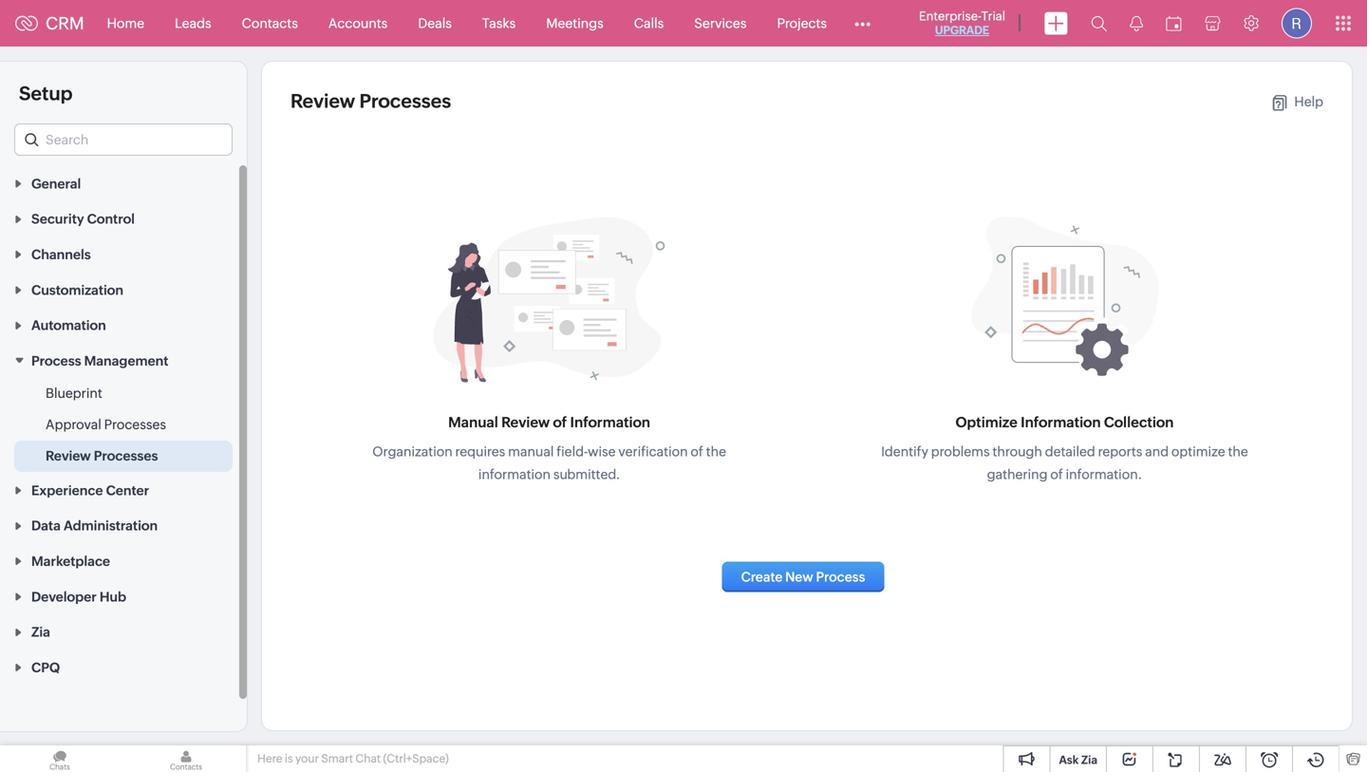 Task type: locate. For each thing, give the bounding box(es) containing it.
review processes
[[291, 90, 451, 112], [46, 448, 158, 464]]

detailed
[[1045, 444, 1096, 459]]

2 the from the left
[[1229, 444, 1249, 459]]

the inside identify problems through detailed reports and optimize the gathering of information.
[[1229, 444, 1249, 459]]

0 vertical spatial of
[[553, 414, 567, 431]]

of up field-
[[553, 414, 567, 431]]

tasks
[[482, 16, 516, 31]]

organization
[[373, 444, 453, 459]]

1 horizontal spatial information
[[1021, 414, 1101, 431]]

administration
[[64, 518, 158, 533]]

problems
[[932, 444, 990, 459]]

blueprint
[[46, 386, 102, 401]]

2 information from the left
[[1021, 414, 1101, 431]]

signals image
[[1130, 15, 1144, 31]]

1 vertical spatial zia
[[1082, 754, 1098, 766]]

2 horizontal spatial of
[[1051, 467, 1064, 482]]

zia
[[31, 625, 50, 640], [1082, 754, 1098, 766]]

1 horizontal spatial review
[[291, 90, 355, 112]]

Other Modules field
[[843, 8, 883, 38]]

0 horizontal spatial zia
[[31, 625, 50, 640]]

0 horizontal spatial information
[[570, 414, 651, 431]]

of down detailed
[[1051, 467, 1064, 482]]

review
[[291, 90, 355, 112], [502, 414, 550, 431], [46, 448, 91, 464]]

review processes inside process management region
[[46, 448, 158, 464]]

organization requires manual field-wise verification of the information submitted.
[[373, 444, 727, 482]]

processes down deals
[[360, 90, 451, 112]]

0 horizontal spatial the
[[706, 444, 727, 459]]

data
[[31, 518, 61, 533]]

developer hub button
[[0, 578, 247, 614]]

data administration
[[31, 518, 158, 533]]

review processes down approval processes
[[46, 448, 158, 464]]

0 horizontal spatial of
[[553, 414, 567, 431]]

your
[[295, 752, 319, 765]]

security
[[31, 211, 84, 227]]

review down accounts
[[291, 90, 355, 112]]

profile element
[[1271, 0, 1324, 46]]

2 vertical spatial processes
[[94, 448, 158, 464]]

channels
[[31, 247, 91, 262]]

of inside identify problems through detailed reports and optimize the gathering of information.
[[1051, 467, 1064, 482]]

1 vertical spatial processes
[[104, 417, 166, 432]]

optimize
[[956, 414, 1018, 431]]

services
[[695, 16, 747, 31]]

create
[[741, 569, 783, 585]]

0 vertical spatial review
[[291, 90, 355, 112]]

create menu image
[[1045, 12, 1069, 35]]

contacts image
[[126, 746, 246, 772]]

Search text field
[[15, 124, 232, 155]]

of right 'verification'
[[691, 444, 704, 459]]

the for optimize information collection
[[1229, 444, 1249, 459]]

1 the from the left
[[706, 444, 727, 459]]

reports
[[1099, 444, 1143, 459]]

processes
[[360, 90, 451, 112], [104, 417, 166, 432], [94, 448, 158, 464]]

zia up cpq
[[31, 625, 50, 640]]

the
[[706, 444, 727, 459], [1229, 444, 1249, 459]]

search image
[[1091, 15, 1107, 31]]

optimize information collection
[[956, 414, 1174, 431]]

ask
[[1059, 754, 1079, 766]]

contacts link
[[227, 0, 313, 46]]

None field
[[14, 123, 233, 156]]

automation button
[[0, 307, 247, 343]]

upgrade
[[935, 24, 990, 37]]

processes up review processes link
[[104, 417, 166, 432]]

tasks link
[[467, 0, 531, 46]]

approval
[[46, 417, 101, 432]]

processes for approval processes link at the left bottom
[[104, 417, 166, 432]]

developer
[[31, 589, 97, 604]]

1 horizontal spatial process
[[816, 569, 866, 585]]

information
[[570, 414, 651, 431], [1021, 414, 1101, 431]]

process inside dropdown button
[[31, 353, 81, 369]]

calls link
[[619, 0, 679, 46]]

review down approval
[[46, 448, 91, 464]]

0 vertical spatial process
[[31, 353, 81, 369]]

1 vertical spatial review
[[502, 414, 550, 431]]

1 vertical spatial review processes
[[46, 448, 158, 464]]

0 horizontal spatial process
[[31, 353, 81, 369]]

2 vertical spatial review
[[46, 448, 91, 464]]

control
[[87, 211, 135, 227]]

home link
[[92, 0, 160, 46]]

of inside organization requires manual field-wise verification of the information submitted.
[[691, 444, 704, 459]]

chats image
[[0, 746, 120, 772]]

0 horizontal spatial review
[[46, 448, 91, 464]]

process
[[31, 353, 81, 369], [816, 569, 866, 585]]

accounts
[[328, 16, 388, 31]]

0 horizontal spatial review processes
[[46, 448, 158, 464]]

1 vertical spatial process
[[816, 569, 866, 585]]

the right optimize on the bottom right
[[1229, 444, 1249, 459]]

zia right ask
[[1082, 754, 1098, 766]]

process up blueprint link
[[31, 353, 81, 369]]

manual review of information
[[448, 414, 651, 431]]

crm link
[[15, 14, 84, 33]]

meetings link
[[531, 0, 619, 46]]

2 vertical spatial of
[[1051, 467, 1064, 482]]

process management region
[[0, 378, 247, 472]]

information up wise
[[570, 414, 651, 431]]

the inside organization requires manual field-wise verification of the information submitted.
[[706, 444, 727, 459]]

approval processes link
[[46, 415, 166, 434]]

security control button
[[0, 201, 247, 236]]

processes for review processes link
[[94, 448, 158, 464]]

review up manual
[[502, 414, 550, 431]]

0 vertical spatial review processes
[[291, 90, 451, 112]]

process right new
[[816, 569, 866, 585]]

process management button
[[0, 343, 247, 378]]

1 information from the left
[[570, 414, 651, 431]]

experience center
[[31, 483, 149, 498]]

process inside button
[[816, 569, 866, 585]]

services link
[[679, 0, 762, 46]]

review processes down accounts
[[291, 90, 451, 112]]

processes up experience center dropdown button
[[94, 448, 158, 464]]

information up detailed
[[1021, 414, 1101, 431]]

1 horizontal spatial of
[[691, 444, 704, 459]]

identify
[[881, 444, 929, 459]]

trial
[[982, 9, 1006, 23]]

of
[[553, 414, 567, 431], [691, 444, 704, 459], [1051, 467, 1064, 482]]

1 horizontal spatial the
[[1229, 444, 1249, 459]]

the right 'verification'
[[706, 444, 727, 459]]

experience center button
[[0, 472, 247, 508]]

1 horizontal spatial zia
[[1082, 754, 1098, 766]]

1 vertical spatial of
[[691, 444, 704, 459]]

center
[[106, 483, 149, 498]]

information.
[[1066, 467, 1143, 482]]

0 vertical spatial zia
[[31, 625, 50, 640]]

experience
[[31, 483, 103, 498]]



Task type: vqa. For each thing, say whether or not it's contained in the screenshot.
Notification SMS link
no



Task type: describe. For each thing, give the bounding box(es) containing it.
verification
[[619, 444, 688, 459]]

create menu element
[[1033, 0, 1080, 46]]

smart
[[321, 752, 353, 765]]

field-
[[557, 444, 588, 459]]

search element
[[1080, 0, 1119, 47]]

manual
[[508, 444, 554, 459]]

submitted.
[[554, 467, 620, 482]]

crm
[[46, 14, 84, 33]]

gathering
[[988, 467, 1048, 482]]

marketplace button
[[0, 543, 247, 578]]

leads
[[175, 16, 211, 31]]

calls
[[634, 16, 664, 31]]

blueprint link
[[46, 384, 102, 403]]

create new process button
[[722, 562, 885, 592]]

new
[[786, 569, 814, 585]]

automation
[[31, 318, 106, 333]]

optimize
[[1172, 444, 1226, 459]]

security control
[[31, 211, 135, 227]]

projects link
[[762, 0, 843, 46]]

chat
[[356, 752, 381, 765]]

requires
[[455, 444, 506, 459]]

review inside process management region
[[46, 448, 91, 464]]

profile image
[[1282, 8, 1313, 38]]

review processes link
[[46, 446, 158, 465]]

projects
[[777, 16, 827, 31]]

zia button
[[0, 614, 247, 649]]

approval processes
[[46, 417, 166, 432]]

accounts link
[[313, 0, 403, 46]]

enterprise-
[[919, 9, 982, 23]]

general
[[31, 176, 81, 191]]

ask zia
[[1059, 754, 1098, 766]]

help
[[1295, 94, 1324, 109]]

and
[[1146, 444, 1169, 459]]

wise
[[588, 444, 616, 459]]

zia inside dropdown button
[[31, 625, 50, 640]]

customization button
[[0, 272, 247, 307]]

2 horizontal spatial review
[[502, 414, 550, 431]]

management
[[84, 353, 168, 369]]

hub
[[100, 589, 126, 604]]

deals
[[418, 16, 452, 31]]

manual
[[448, 414, 498, 431]]

through
[[993, 444, 1043, 459]]

process management
[[31, 353, 168, 369]]

calendar image
[[1166, 16, 1183, 31]]

(ctrl+space)
[[383, 752, 449, 765]]

channels button
[[0, 236, 247, 272]]

marketplace
[[31, 554, 110, 569]]

deals link
[[403, 0, 467, 46]]

the for manual review of information
[[706, 444, 727, 459]]

0 vertical spatial processes
[[360, 90, 451, 112]]

signals element
[[1119, 0, 1155, 47]]

contacts
[[242, 16, 298, 31]]

cpq
[[31, 660, 60, 675]]

identify problems through detailed reports and optimize the gathering of information.
[[881, 444, 1249, 482]]

information
[[479, 467, 551, 482]]

create new process
[[741, 569, 866, 585]]

customization
[[31, 282, 123, 298]]

home
[[107, 16, 144, 31]]

here
[[257, 752, 283, 765]]

leads link
[[160, 0, 227, 46]]

collection
[[1105, 414, 1174, 431]]

here is your smart chat (ctrl+space)
[[257, 752, 449, 765]]

enterprise-trial upgrade
[[919, 9, 1006, 37]]

data administration button
[[0, 508, 247, 543]]

general button
[[0, 165, 247, 201]]

cpq button
[[0, 649, 247, 685]]

setup
[[19, 83, 73, 104]]

meetings
[[546, 16, 604, 31]]

developer hub
[[31, 589, 126, 604]]

is
[[285, 752, 293, 765]]

logo image
[[15, 16, 38, 31]]

1 horizontal spatial review processes
[[291, 90, 451, 112]]



